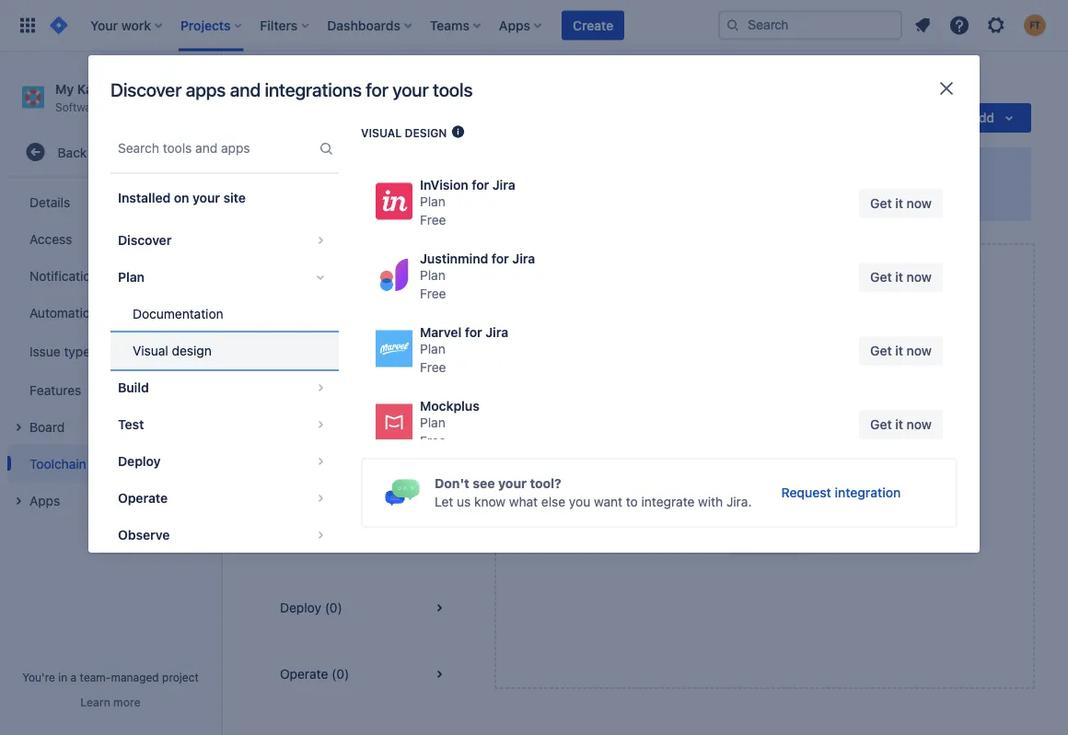 Task type: vqa. For each thing, say whether or not it's contained in the screenshot.
Attach button
no



Task type: locate. For each thing, give the bounding box(es) containing it.
for for invision
[[472, 178, 489, 193]]

(0) up test (0)
[[313, 468, 331, 483]]

projects link
[[254, 74, 303, 96]]

invision
[[420, 178, 469, 193]]

1 horizontal spatial work
[[704, 503, 733, 518]]

operate up observe
[[118, 491, 168, 506]]

for for marvel
[[465, 325, 482, 340]]

your up what
[[498, 476, 527, 491]]

1 free from the top
[[420, 213, 446, 228]]

design left create and iterate on designs and prototypes image
[[405, 126, 447, 139]]

3 chevron icon pointing right image from the top
[[310, 414, 332, 436]]

0 vertical spatial visual design
[[361, 126, 447, 139]]

Search field
[[719, 11, 903, 40]]

for right justinmind
[[492, 251, 509, 267]]

else
[[542, 494, 566, 509]]

know
[[474, 494, 506, 509]]

visual design down documentation at top left
[[133, 343, 212, 358]]

4 get from the top
[[871, 417, 892, 433]]

visual down the my kanban project link
[[361, 126, 402, 139]]

1 horizontal spatial learn
[[872, 189, 906, 205]]

jira right marvel
[[486, 325, 509, 340]]

discover down welcome
[[310, 189, 361, 205]]

(0) left marvel for jira logo
[[335, 335, 353, 350]]

and down workflow
[[678, 503, 700, 518]]

test for test
[[118, 417, 144, 432]]

issue types
[[29, 343, 97, 359]]

1 get it now from the top
[[871, 196, 932, 211]]

for right marvel
[[465, 325, 482, 340]]

2 horizontal spatial tools
[[646, 503, 675, 518]]

invision for jira plan free
[[420, 178, 516, 228]]

1 vertical spatial learn more button
[[80, 695, 141, 709]]

kanban for my kanban project
[[346, 77, 391, 92]]

your down primary element
[[393, 79, 429, 100]]

0 horizontal spatial deploy
[[118, 454, 161, 469]]

for inside justinmind for jira plan free
[[492, 251, 509, 267]]

0 horizontal spatial project
[[127, 81, 171, 96]]

jira inside marvel for jira plan free
[[486, 325, 509, 340]]

0 vertical spatial work
[[577, 189, 606, 205]]

0 vertical spatial visual
[[361, 126, 402, 139]]

1 horizontal spatial visual design
[[361, 126, 447, 139]]

operate down deploy (0)
[[280, 666, 328, 682]]

get it now for mockplus
[[871, 417, 932, 433]]

2 vertical spatial jira
[[486, 325, 509, 340]]

2 free from the top
[[420, 286, 446, 302]]

0 vertical spatial test
[[118, 417, 144, 432]]

4 free from the top
[[420, 434, 446, 449]]

for
[[366, 79, 388, 100], [472, 178, 489, 193], [439, 189, 455, 205], [492, 251, 509, 267], [465, 325, 482, 340]]

your inside don't see your tool? let us know what else you want to integrate with jira.
[[498, 476, 527, 491]]

0 horizontal spatial toolchain
[[481, 163, 544, 180]]

1 horizontal spatial my
[[325, 77, 343, 92]]

plan for justinmind
[[420, 268, 446, 283]]

to inside don't see your tool? let us know what else you want to integrate with jira.
[[626, 494, 638, 509]]

test (0)
[[280, 534, 326, 549]]

visual design inside visual design 'button'
[[133, 343, 212, 358]]

0 vertical spatial learn more button
[[872, 188, 941, 206]]

test for test (0)
[[280, 534, 305, 549]]

work down workflow
[[704, 503, 733, 518]]

build down issue types link
[[118, 380, 149, 395]]

us
[[457, 494, 471, 509]]

(0) up deploy (0)
[[309, 534, 326, 549]]

0 horizontal spatial operate
[[118, 491, 168, 506]]

toolchain
[[481, 163, 544, 180], [770, 457, 833, 475]]

3 get it now from the top
[[871, 344, 932, 359]]

1 vertical spatial tools
[[329, 269, 358, 284]]

for right the invision
[[472, 178, 489, 193]]

toolchain down discover apps and integrations for your tools
[[258, 105, 350, 131]]

visual design
[[361, 126, 447, 139], [133, 343, 212, 358]]

learn more button right here.
[[872, 188, 941, 206]]

0 horizontal spatial learn
[[80, 696, 110, 708]]

free for marvel for jira plan free
[[420, 360, 446, 375]]

discover left apps
[[111, 79, 182, 100]]

access link
[[7, 220, 214, 257]]

build
[[118, 380, 149, 395], [697, 457, 732, 475], [280, 468, 310, 483]]

1 horizontal spatial kanban
[[346, 77, 391, 92]]

kanban up software at the left of page
[[77, 81, 124, 96]]

chevron icon pointing right image
[[310, 229, 332, 251], [310, 377, 332, 399], [310, 414, 332, 436], [310, 450, 332, 473], [310, 487, 332, 509], [310, 524, 332, 546]]

for inside invision for jira plan free
[[472, 178, 489, 193]]

0 horizontal spatial more
[[113, 696, 141, 708]]

plan down mockplus
[[420, 415, 446, 431]]

your inside button
[[193, 190, 220, 205]]

1 vertical spatial visual design
[[133, 343, 212, 358]]

to
[[90, 144, 102, 160], [377, 163, 391, 180], [609, 189, 621, 205], [626, 494, 638, 509], [736, 503, 748, 518]]

work inside build your toolchain to improve workflow and ship faster, add your team's tools and work to your project toolchain.
[[704, 503, 733, 518]]

deploy
[[118, 454, 161, 469], [280, 600, 321, 615]]

plan inside justinmind for jira plan free
[[420, 268, 446, 283]]

all left right
[[791, 189, 804, 205]]

more right here.
[[910, 189, 941, 205]]

get it now
[[871, 196, 932, 211], [871, 270, 932, 285], [871, 344, 932, 359], [871, 417, 932, 433]]

build up workflow
[[697, 457, 732, 475]]

1 horizontal spatial build
[[280, 468, 310, 483]]

deploy inside "button"
[[118, 454, 161, 469]]

build your toolchain to improve workflow and ship faster, add your team's tools and work to your project toolchain.
[[607, 457, 923, 518]]

discover button
[[111, 222, 339, 259]]

build for (0)
[[280, 468, 310, 483]]

jira inside invision for jira plan free
[[493, 178, 516, 193]]

chevron icon pointing right image for discover
[[310, 229, 332, 251]]

chevron icon pointing right image for deploy
[[310, 450, 332, 473]]

1 horizontal spatial all
[[791, 189, 804, 205]]

get it now for invision for jira
[[871, 196, 932, 211]]

view all tools (0) button
[[258, 243, 473, 310]]

project inside "link"
[[106, 144, 148, 160]]

1 get it now button from the top
[[860, 189, 943, 219]]

deploy button
[[111, 443, 339, 480]]

project inside my kanban project software project
[[127, 81, 171, 96]]

3 free from the top
[[420, 360, 446, 375]]

my inside my kanban project software project
[[55, 81, 74, 96]]

0 vertical spatial tools
[[433, 79, 473, 100]]

to up invision for jira logo
[[377, 163, 391, 180]]

visual design down the my kanban project link
[[361, 126, 447, 139]]

operate inside discover apps and integrations for your tools dialog
[[118, 491, 168, 506]]

learn right here.
[[872, 189, 906, 205]]

for inside "welcome to your project toolchain discover integrations for your tools, connect work to your project, and manage it all right here. learn more"
[[439, 189, 455, 205]]

add
[[827, 484, 850, 499]]

1 horizontal spatial more
[[910, 189, 941, 205]]

for down primary element
[[366, 79, 388, 100]]

learn more button down you're in a team-managed project
[[80, 695, 141, 709]]

chevron icon pointing right image inside "test" button
[[310, 414, 332, 436]]

1 horizontal spatial toolchain
[[770, 457, 833, 475]]

0 vertical spatial toolchain
[[481, 163, 544, 180]]

your up toolchain.
[[853, 484, 880, 499]]

a
[[71, 671, 77, 684]]

2 get it now button from the top
[[860, 263, 943, 292]]

design inside 'button'
[[172, 343, 212, 358]]

design
[[405, 126, 447, 139], [172, 343, 212, 358]]

settings
[[505, 77, 552, 92]]

1 horizontal spatial deploy
[[280, 600, 321, 615]]

0 horizontal spatial tools
[[329, 269, 358, 284]]

discover down chevron icon pointing down
[[280, 335, 332, 350]]

your left project,
[[624, 189, 651, 205]]

discover inside "welcome to your project toolchain discover integrations for your tools, connect work to your project, and manage it all right here. learn more"
[[310, 189, 361, 205]]

1 chevron icon pointing right image from the top
[[310, 229, 332, 251]]

your up ship
[[735, 457, 766, 475]]

0 horizontal spatial work
[[577, 189, 606, 205]]

1 vertical spatial more
[[113, 696, 141, 708]]

plan down justinmind
[[420, 268, 446, 283]]

3 now from the top
[[907, 344, 932, 359]]

1 vertical spatial jira
[[513, 251, 535, 267]]

chevron icon pointing right image for observe
[[310, 524, 332, 546]]

0 vertical spatial toolchain
[[258, 105, 350, 131]]

faster,
[[787, 484, 824, 499]]

and right apps
[[230, 79, 261, 100]]

1 vertical spatial toolchain
[[770, 457, 833, 475]]

chevron icon pointing right image inside build button
[[310, 377, 332, 399]]

2 chevron icon pointing right image from the top
[[310, 377, 332, 399]]

free inside justinmind for jira plan free
[[420, 286, 446, 302]]

kanban
[[346, 77, 391, 92], [77, 81, 124, 96]]

features link
[[7, 371, 214, 408]]

1 get from the top
[[871, 196, 892, 211]]

and inside "welcome to your project toolchain discover integrations for your tools, connect work to your project, and manage it all right here. learn more"
[[703, 189, 725, 205]]

chevron icon pointing right image inside the observe button
[[310, 524, 332, 546]]

for right invision for jira logo
[[439, 189, 455, 205]]

Search tools and apps field
[[112, 132, 315, 165]]

team's
[[883, 484, 923, 499]]

free down marvel
[[420, 360, 446, 375]]

close modal image
[[936, 77, 958, 99]]

2 horizontal spatial build
[[697, 457, 732, 475]]

free inside marvel for jira plan free
[[420, 360, 446, 375]]

toolchain up faster,
[[770, 457, 833, 475]]

get for invision for jira
[[871, 196, 892, 211]]

plan inside marvel for jira plan free
[[420, 342, 446, 357]]

1 horizontal spatial test
[[280, 534, 305, 549]]

build inside button
[[280, 468, 310, 483]]

jira.
[[727, 494, 752, 509]]

project right software at the left of page
[[105, 100, 142, 113]]

3 get it now button from the top
[[860, 337, 943, 366]]

types
[[64, 343, 97, 359]]

apps button
[[7, 482, 214, 519]]

learn inside "welcome to your project toolchain discover integrations for your tools, connect work to your project, and manage it all right here. learn more"
[[872, 189, 906, 205]]

0 horizontal spatial learn more button
[[80, 695, 141, 709]]

1 vertical spatial visual
[[133, 343, 168, 358]]

3 get from the top
[[871, 344, 892, 359]]

test inside discover apps and integrations for your tools dialog
[[118, 417, 144, 432]]

automation
[[29, 305, 98, 320]]

get for marvel for jira
[[871, 344, 892, 359]]

learn down team-
[[80, 696, 110, 708]]

0 vertical spatial all
[[791, 189, 804, 205]]

build inside build your toolchain to improve workflow and ship faster, add your team's tools and work to your project toolchain.
[[697, 457, 732, 475]]

0 horizontal spatial all
[[312, 269, 325, 284]]

project inside "welcome to your project toolchain discover integrations for your tools, connect work to your project, and manage it all right here. learn more"
[[429, 163, 477, 180]]

group containing discover
[[111, 216, 339, 596]]

my for my kanban project software project
[[55, 81, 74, 96]]

visual
[[361, 126, 402, 139], [133, 343, 168, 358]]

0 horizontal spatial my
[[55, 81, 74, 96]]

visual inside 'button'
[[133, 343, 168, 358]]

your right on
[[193, 190, 220, 205]]

now for mockplus
[[907, 417, 932, 433]]

deploy down board button
[[118, 454, 161, 469]]

plan down marvel
[[420, 342, 446, 357]]

build up test (0)
[[280, 468, 310, 483]]

group
[[7, 178, 214, 524], [111, 216, 339, 596]]

1 horizontal spatial integrations
[[365, 189, 435, 205]]

(0) for operate (0)
[[332, 666, 349, 682]]

plan inside invision for jira plan free
[[420, 194, 446, 210]]

jira down tools,
[[513, 251, 535, 267]]

1 vertical spatial operate
[[280, 666, 328, 682]]

more inside button
[[113, 696, 141, 708]]

toolchain down board
[[29, 456, 86, 471]]

get it now button for invision for jira
[[860, 189, 943, 219]]

0 horizontal spatial integrations
[[265, 79, 362, 100]]

0 horizontal spatial test
[[118, 417, 144, 432]]

design down documentation at top left
[[172, 343, 212, 358]]

4 get it now button from the top
[[860, 410, 943, 440]]

project
[[395, 77, 437, 92], [459, 77, 501, 92], [127, 81, 171, 96]]

0 horizontal spatial visual
[[133, 343, 168, 358]]

plan up "automation" link
[[118, 269, 145, 285]]

build for your
[[697, 457, 732, 475]]

all
[[791, 189, 804, 205], [312, 269, 325, 284]]

0 vertical spatial integrations
[[265, 79, 362, 100]]

discover inside button
[[118, 233, 172, 248]]

1 now from the top
[[907, 196, 932, 211]]

1 vertical spatial all
[[312, 269, 325, 284]]

apps image image
[[385, 479, 420, 506]]

project up installed
[[106, 144, 148, 160]]

it for marvel for jira
[[896, 344, 904, 359]]

features
[[29, 382, 81, 397]]

your left tools,
[[459, 189, 485, 205]]

free inside invision for jira plan free
[[420, 213, 446, 228]]

project left settings in the top of the page
[[459, 77, 501, 92]]

(0) up operate (0)
[[325, 600, 343, 615]]

1 horizontal spatial operate
[[280, 666, 328, 682]]

free
[[420, 213, 446, 228], [420, 286, 446, 302], [420, 360, 446, 375], [420, 434, 446, 449]]

0 horizontal spatial visual design
[[133, 343, 212, 358]]

free up marvel
[[420, 286, 446, 302]]

kanban down primary element
[[346, 77, 391, 92]]

chevron icon pointing right image inside deploy "button"
[[310, 450, 332, 473]]

1 vertical spatial learn
[[80, 696, 110, 708]]

more
[[910, 189, 941, 205], [113, 696, 141, 708]]

deploy for deploy (0)
[[280, 600, 321, 615]]

my kanban project
[[325, 77, 437, 92]]

and
[[230, 79, 261, 100], [703, 189, 725, 205], [733, 484, 755, 499], [678, 503, 700, 518]]

0 vertical spatial operate
[[118, 491, 168, 506]]

group inside discover apps and integrations for your tools dialog
[[111, 216, 339, 596]]

(0) for deploy (0)
[[325, 600, 343, 615]]

marvel for jira plan free
[[420, 325, 509, 375]]

to right to
[[626, 494, 638, 509]]

free for invision for jira plan free
[[420, 213, 446, 228]]

toolchain up tools,
[[481, 163, 544, 180]]

build button
[[111, 369, 339, 406]]

integrations
[[265, 79, 362, 100], [365, 189, 435, 205]]

4 get it now from the top
[[871, 417, 932, 433]]

back
[[58, 144, 87, 160]]

1 horizontal spatial tools
[[433, 79, 473, 100]]

work right connect on the top of page
[[577, 189, 606, 205]]

0 vertical spatial jira
[[493, 178, 516, 193]]

marvel
[[420, 325, 462, 340]]

toolchain link
[[7, 445, 214, 482]]

5 chevron icon pointing right image from the top
[[310, 487, 332, 509]]

and right project,
[[703, 189, 725, 205]]

project left apps
[[127, 81, 171, 96]]

0 horizontal spatial kanban
[[77, 81, 124, 96]]

6 chevron icon pointing right image from the top
[[310, 524, 332, 546]]

jira inside justinmind for jira plan free
[[513, 251, 535, 267]]

1 horizontal spatial toolchain
[[258, 105, 350, 131]]

2 get from the top
[[871, 270, 892, 285]]

to right back
[[90, 144, 102, 160]]

board button
[[7, 408, 214, 445]]

operate for operate
[[118, 491, 168, 506]]

project down the request
[[781, 503, 823, 518]]

free down the invision
[[420, 213, 446, 228]]

0 vertical spatial deploy
[[118, 454, 161, 469]]

discover for discover apps and integrations for your tools
[[111, 79, 182, 100]]

1 vertical spatial deploy
[[280, 600, 321, 615]]

your up invision for jira logo
[[394, 163, 425, 180]]

learn
[[872, 189, 906, 205], [80, 696, 110, 708]]

project down primary element
[[395, 77, 437, 92]]

project settings
[[459, 77, 552, 92]]

4 now from the top
[[907, 417, 932, 433]]

tools inside button
[[329, 269, 358, 284]]

all right view
[[312, 269, 325, 284]]

marvel for jira logo image
[[376, 331, 413, 368]]

to right with
[[736, 503, 748, 518]]

it
[[780, 189, 787, 205], [896, 196, 904, 211], [896, 270, 904, 285], [896, 344, 904, 359], [896, 417, 904, 433]]

jira software image
[[48, 14, 70, 36], [48, 14, 70, 36]]

discover
[[111, 79, 182, 100], [310, 189, 361, 205], [118, 233, 172, 248], [280, 335, 332, 350]]

free down mockplus
[[420, 434, 446, 449]]

0 vertical spatial design
[[405, 126, 447, 139]]

project for my kanban project software project
[[127, 81, 171, 96]]

for for justinmind
[[492, 251, 509, 267]]

tools down improve
[[646, 503, 675, 518]]

visual down documentation at top left
[[133, 343, 168, 358]]

0 vertical spatial learn
[[872, 189, 906, 205]]

test down build (0)
[[280, 534, 305, 549]]

learn more button
[[872, 188, 941, 206], [80, 695, 141, 709]]

0 horizontal spatial build
[[118, 380, 149, 395]]

tools up create and iterate on designs and prototypes image
[[433, 79, 473, 100]]

tools,
[[489, 189, 522, 205]]

create button
[[562, 11, 625, 40]]

my
[[325, 77, 343, 92], [55, 81, 74, 96]]

(0) for discover (0)
[[335, 335, 353, 350]]

1 vertical spatial integrations
[[365, 189, 435, 205]]

deploy down test (0)
[[280, 600, 321, 615]]

justinmind
[[420, 251, 489, 267]]

plan down the invision
[[420, 194, 446, 210]]

get for justinmind for jira
[[871, 270, 892, 285]]

in
[[58, 671, 67, 684]]

1 vertical spatial toolchain
[[29, 456, 86, 471]]

project,
[[654, 189, 700, 205]]

1 vertical spatial test
[[280, 534, 305, 549]]

it for justinmind for jira
[[896, 270, 904, 285]]

project down create and iterate on designs and prototypes image
[[429, 163, 477, 180]]

and inside dialog
[[230, 79, 261, 100]]

kanban inside my kanban project software project
[[77, 81, 124, 96]]

2 get it now from the top
[[871, 270, 932, 285]]

0 vertical spatial more
[[910, 189, 941, 205]]

my up software at the left of page
[[55, 81, 74, 96]]

more down managed
[[113, 696, 141, 708]]

plan button
[[111, 259, 339, 296]]

tools inside build your toolchain to improve workflow and ship faster, add your team's tools and work to your project toolchain.
[[646, 503, 675, 518]]

(0)
[[362, 269, 379, 284], [335, 335, 353, 350], [313, 468, 331, 483], [309, 534, 326, 549], [325, 600, 343, 615], [332, 666, 349, 682]]

jira left connect on the top of page
[[493, 178, 516, 193]]

you
[[569, 494, 591, 509]]

discover inside button
[[280, 335, 332, 350]]

discover apps and integrations for your tools dialog
[[88, 55, 980, 638]]

deploy inside button
[[280, 600, 321, 615]]

2 now from the top
[[907, 270, 932, 285]]

1 horizontal spatial project
[[395, 77, 437, 92]]

chevron icon pointing right image inside operate button
[[310, 487, 332, 509]]

discover down installed
[[118, 233, 172, 248]]

jira
[[493, 178, 516, 193], [513, 251, 535, 267], [486, 325, 509, 340]]

0 horizontal spatial design
[[172, 343, 212, 358]]

4 chevron icon pointing right image from the top
[[310, 450, 332, 473]]

free for justinmind for jira plan free
[[420, 286, 446, 302]]

test down features link
[[118, 417, 144, 432]]

2 vertical spatial tools
[[646, 503, 675, 518]]

chevron icon pointing right image inside discover button
[[310, 229, 332, 251]]

get it now for marvel for jira
[[871, 344, 932, 359]]

1 vertical spatial work
[[704, 503, 733, 518]]

manage
[[729, 189, 776, 205]]

1 vertical spatial design
[[172, 343, 212, 358]]

(0) down deploy (0) button
[[332, 666, 349, 682]]

my right projects
[[325, 77, 343, 92]]

for inside marvel for jira plan free
[[465, 325, 482, 340]]

chevron icon pointing down image
[[310, 266, 332, 288]]

tools right view
[[329, 269, 358, 284]]



Task type: describe. For each thing, give the bounding box(es) containing it.
request integration
[[782, 485, 901, 500]]

mockplus plan free
[[420, 399, 480, 449]]

automation link
[[7, 294, 214, 331]]

project inside my kanban project software project
[[105, 100, 142, 113]]

welcome
[[310, 163, 373, 180]]

discover for discover
[[118, 233, 172, 248]]

search image
[[726, 18, 741, 33]]

operate button
[[111, 480, 339, 517]]

deploy (0) button
[[258, 575, 473, 641]]

operate (0)
[[280, 666, 349, 682]]

notifications link
[[7, 257, 214, 294]]

welcome to your project toolchain discover integrations for your tools, connect work to your project, and manage it all right here. learn more
[[310, 163, 941, 205]]

installed on your site button
[[111, 180, 339, 216]]

operate for operate (0)
[[280, 666, 328, 682]]

observe button
[[111, 517, 339, 554]]

get it now button for justinmind for jira
[[860, 263, 943, 292]]

discover (0)
[[280, 335, 353, 350]]

don't
[[435, 476, 470, 491]]

now for marvel for jira
[[907, 344, 932, 359]]

(0) for test (0)
[[309, 534, 326, 549]]

documentation button
[[111, 296, 339, 333]]

plan inside the plan button
[[118, 269, 145, 285]]

managed
[[111, 671, 159, 684]]

more inside "welcome to your project toolchain discover integrations for your tools, connect work to your project, and manage it all right here. learn more"
[[910, 189, 941, 205]]

0 horizontal spatial toolchain
[[29, 456, 86, 471]]

mockplus
[[420, 399, 480, 414]]

issue
[[29, 343, 61, 359]]

get it now button for marvel for jira
[[860, 337, 943, 366]]

what
[[509, 494, 538, 509]]

primary element
[[11, 0, 719, 51]]

request
[[782, 485, 832, 500]]

don't see your tool? let us know what else you want to integrate with jira.
[[435, 476, 752, 509]]

integrations inside dialog
[[265, 79, 362, 100]]

toolchain inside "welcome to your project toolchain discover integrations for your tools, connect work to your project, and manage it all right here. learn more"
[[481, 163, 544, 180]]

to inside build your toolchain to improve workflow and ship faster, add your team's tools and work to your project toolchain.
[[736, 503, 748, 518]]

test (0) button
[[258, 509, 473, 575]]

group containing details
[[7, 178, 214, 524]]

all inside button
[[312, 269, 325, 284]]

it inside "welcome to your project toolchain discover integrations for your tools, connect work to your project, and manage it all right here. learn more"
[[780, 189, 787, 205]]

it for mockplus
[[896, 417, 904, 433]]

jira for justinmind for jira
[[513, 251, 535, 267]]

board
[[29, 419, 65, 434]]

integration
[[835, 485, 901, 500]]

my for my kanban project
[[325, 77, 343, 92]]

project right managed
[[162, 671, 199, 684]]

plan for invision
[[420, 194, 446, 210]]

request integration button
[[771, 478, 912, 507]]

connect
[[525, 189, 573, 205]]

team-
[[80, 671, 111, 684]]

toolchain inside build your toolchain to improve workflow and ship faster, add your team's tools and work to your project toolchain.
[[770, 457, 833, 475]]

apps
[[29, 493, 60, 508]]

projects
[[254, 77, 303, 92]]

view
[[280, 269, 309, 284]]

toolchain.
[[827, 503, 885, 518]]

create banner
[[0, 0, 1069, 52]]

ship
[[758, 484, 783, 499]]

here.
[[839, 189, 869, 205]]

(0) right chevron icon pointing down
[[362, 269, 379, 284]]

it for invision for jira
[[896, 196, 904, 211]]

notifications
[[29, 268, 105, 283]]

chevron icon pointing right image for operate
[[310, 487, 332, 509]]

to left project,
[[609, 189, 621, 205]]

jira for invision for jira
[[493, 178, 516, 193]]

details link
[[7, 183, 214, 220]]

now for invision for jira
[[907, 196, 932, 211]]

jira for marvel for jira
[[486, 325, 509, 340]]

free inside mockplus plan free
[[420, 434, 446, 449]]

you're
[[22, 671, 55, 684]]

site
[[223, 190, 246, 205]]

project inside build your toolchain to improve workflow and ship faster, add your team's tools and work to your project toolchain.
[[781, 503, 823, 518]]

invision for jira logo image
[[376, 183, 413, 220]]

get it now button for mockplus
[[860, 410, 943, 440]]

back to project
[[58, 144, 148, 160]]

kanban for my kanban project software project
[[77, 81, 124, 96]]

build inside button
[[118, 380, 149, 395]]

1 horizontal spatial learn more button
[[872, 188, 941, 206]]

get it now for justinmind for jira
[[871, 270, 932, 285]]

operate (0) button
[[258, 641, 473, 707]]

my kanban project link
[[325, 74, 437, 96]]

to
[[607, 484, 621, 499]]

with
[[698, 494, 723, 509]]

1 horizontal spatial design
[[405, 126, 447, 139]]

right
[[807, 189, 835, 205]]

improve
[[625, 484, 672, 499]]

integrate
[[642, 494, 695, 509]]

integrations inside "welcome to your project toolchain discover integrations for your tools, connect work to your project, and manage it all right here. learn more"
[[365, 189, 435, 205]]

deploy (0)
[[280, 600, 343, 615]]

want
[[594, 494, 623, 509]]

2 horizontal spatial project
[[459, 77, 501, 92]]

your down ship
[[751, 503, 778, 518]]

build (0)
[[280, 468, 331, 483]]

1 horizontal spatial visual
[[361, 126, 402, 139]]

workflow
[[676, 484, 729, 499]]

all inside "welcome to your project toolchain discover integrations for your tools, connect work to your project, and manage it all right here. learn more"
[[791, 189, 804, 205]]

get for mockplus
[[871, 417, 892, 433]]

installed on your site
[[118, 190, 246, 205]]

plan for marvel
[[420, 342, 446, 357]]

let
[[435, 494, 453, 509]]

discover (0) button
[[258, 310, 473, 376]]

create and iterate on designs and prototypes image
[[451, 124, 466, 139]]

project for my kanban project
[[395, 77, 437, 92]]

create
[[573, 18, 614, 33]]

chevron icon pointing right image for test
[[310, 414, 332, 436]]

issue types link
[[7, 331, 214, 371]]

details
[[29, 194, 70, 209]]

see
[[473, 476, 495, 491]]

mockplus logo image
[[376, 404, 413, 441]]

on
[[174, 190, 189, 205]]

learn inside learn more button
[[80, 696, 110, 708]]

plan inside mockplus plan free
[[420, 415, 446, 431]]

observe
[[118, 527, 170, 543]]

chevron icon pointing right image for build
[[310, 377, 332, 399]]

view all tools (0)
[[280, 269, 379, 284]]

work inside "welcome to your project toolchain discover integrations for your tools, connect work to your project, and manage it all right here. learn more"
[[577, 189, 606, 205]]

documentation
[[133, 306, 224, 321]]

tool?
[[530, 476, 562, 491]]

discover for discover (0)
[[280, 335, 332, 350]]

test button
[[111, 406, 339, 443]]

you're in a team-managed project
[[22, 671, 199, 684]]

and left ship
[[733, 484, 755, 499]]

justinmind for jira logo image
[[376, 257, 413, 294]]

now for justinmind for jira
[[907, 270, 932, 285]]

justinmind for jira plan free
[[420, 251, 535, 302]]

discover apps and integrations for your tools
[[111, 79, 473, 100]]

(0) for build (0)
[[313, 468, 331, 483]]

back to project link
[[7, 134, 214, 171]]

access
[[29, 231, 72, 246]]

project settings link
[[459, 74, 552, 96]]

apps
[[186, 79, 226, 100]]

installed
[[118, 190, 171, 205]]

learn more
[[80, 696, 141, 708]]

to inside "link"
[[90, 144, 102, 160]]

tools inside dialog
[[433, 79, 473, 100]]

visual design button
[[111, 333, 339, 369]]

deploy for deploy
[[118, 454, 161, 469]]



